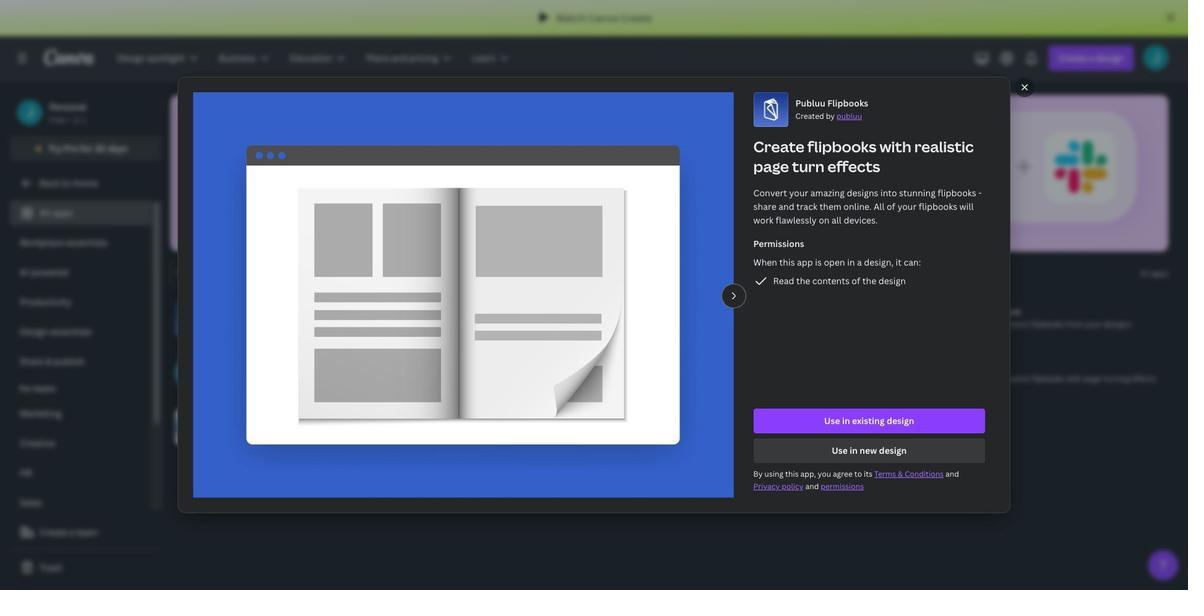 Task type: vqa. For each thing, say whether or not it's contained in the screenshot.
Top level navigation 'element'
yes



Task type: locate. For each thing, give the bounding box(es) containing it.
0 vertical spatial list
[[10, 201, 152, 374]]

1 vertical spatial list
[[10, 401, 152, 515]]

an image of the canva logo, a plus sign and the slack logo image
[[907, 95, 1169, 251]]

list
[[10, 201, 152, 374], [10, 401, 152, 515]]



Task type: describe. For each thing, give the bounding box(es) containing it.
Input field to search for apps search field
[[196, 262, 369, 285]]

top level navigation element
[[109, 46, 522, 71]]

1 list from the top
[[10, 201, 152, 374]]

2 list from the top
[[10, 401, 152, 515]]



